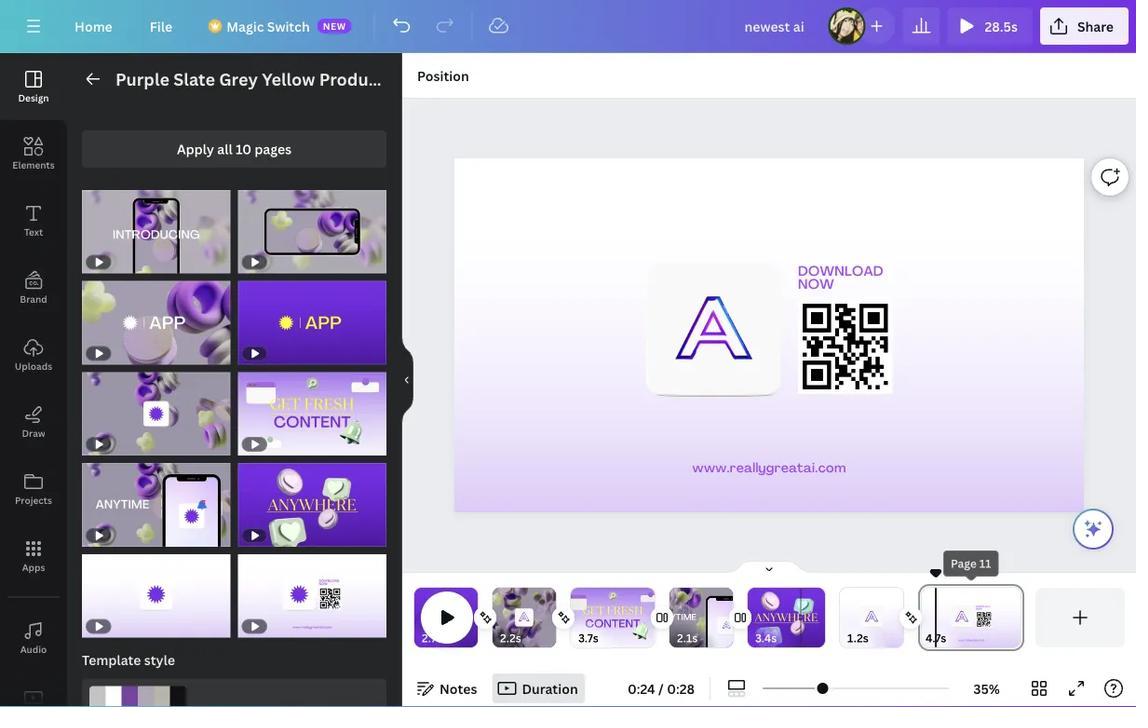 Task type: locate. For each thing, give the bounding box(es) containing it.
1 vertical spatial download
[[864, 606, 879, 608]]

all
[[217, 140, 233, 158]]

trimming, end edge slider left anytime
[[642, 588, 655, 648]]

home
[[75, 17, 113, 35]]

www.reallygreatai.com
[[693, 463, 847, 476]]

2.2s button
[[500, 629, 522, 648]]

launch
[[389, 68, 449, 90]]

audio
[[20, 643, 47, 655]]

4 trimming, end edge slider from the left
[[720, 588, 733, 648]]

trimming, end edge slider right 2.1s
[[720, 588, 733, 648]]

trimming, start edge slider right fresh
[[670, 588, 683, 648]]

7 trimming, end edge slider from the left
[[1008, 588, 1025, 648]]

4.7s button
[[926, 629, 947, 648]]

notes
[[440, 680, 477, 697]]

hide image
[[402, 335, 414, 425]]

2 trimming, start edge slider from the left
[[493, 588, 506, 648]]

fresh
[[607, 603, 643, 619]]

trimming, start edge slider for 3.7s
[[571, 588, 584, 648]]

2.7s button
[[422, 629, 442, 648]]

6 trimming, end edge slider from the left
[[891, 588, 904, 648]]

trimming, start edge slider for 2.7s
[[415, 588, 428, 648]]

trimming, start edge slider
[[415, 588, 428, 648], [493, 588, 506, 648], [571, 588, 584, 648], [670, 588, 683, 648], [748, 588, 761, 648], [840, 588, 853, 648], [919, 588, 935, 648]]

file button
[[135, 7, 187, 45]]

apps
[[22, 561, 45, 574]]

purple slate grey yellow product launch video element
[[82, 190, 231, 274], [238, 190, 387, 274], [82, 281, 231, 365], [238, 281, 387, 365], [82, 372, 231, 456], [238, 372, 387, 456], [82, 463, 231, 547], [238, 463, 387, 547], [82, 554, 231, 638], [238, 554, 387, 638]]

now inside download now button
[[864, 608, 870, 611]]

uploads
[[15, 360, 52, 372]]

trimming, start edge slider right app
[[493, 588, 506, 648]]

projects
[[15, 494, 52, 506]]

apply
[[177, 140, 214, 158]]

app button
[[393, 588, 499, 648]]

download
[[799, 266, 884, 279], [864, 606, 879, 608]]

trimming, end edge slider right 2.2s
[[543, 588, 556, 648]]

yellow
[[262, 68, 315, 90]]

trimming, start edge slider left app
[[415, 588, 428, 648]]

text
[[24, 225, 43, 238]]

anywhere
[[755, 610, 818, 626]]

trimming, end edge slider right 1.2s
[[891, 588, 904, 648]]

trimming, start edge slider for 3.4s
[[748, 588, 761, 648]]

notes button
[[410, 674, 485, 703]]

2.7s
[[422, 630, 442, 646]]

trimming, start edge slider for 1.2s
[[840, 588, 853, 648]]

share button
[[1041, 7, 1129, 45]]

1 vertical spatial download now
[[864, 606, 879, 611]]

trimming, end edge slider left 1.2s
[[813, 588, 826, 648]]

trimming, end edge slider right 2.7s
[[465, 588, 478, 648]]

position button
[[410, 61, 477, 90]]

trimming, start edge slider inside download now button
[[840, 588, 853, 648]]

uploads button
[[0, 321, 67, 389]]

5 trimming, start edge slider from the left
[[748, 588, 761, 648]]

1 horizontal spatial now
[[864, 608, 870, 611]]

10
[[236, 140, 252, 158]]

apply all 10 pages button
[[82, 130, 387, 168]]

new
[[323, 20, 346, 32]]

2 trimming, end edge slider from the left
[[543, 588, 556, 648]]

trimming, end edge slider right page title text box
[[1008, 588, 1025, 648]]

4.7s
[[926, 630, 947, 646]]

1 vertical spatial now
[[864, 608, 870, 611]]

download now button
[[819, 588, 925, 700]]

6 trimming, start edge slider from the left
[[840, 588, 853, 648]]

0 vertical spatial now
[[799, 279, 835, 292]]

draw button
[[0, 389, 67, 456]]

3 trimming, end edge slider from the left
[[642, 588, 655, 648]]

4 trimming, start edge slider from the left
[[670, 588, 683, 648]]

28.5s button
[[948, 7, 1033, 45]]

trimming, start edge slider down "hide pages" image
[[748, 588, 761, 648]]

content
[[586, 619, 641, 630]]

1 trimming, start edge slider from the left
[[415, 588, 428, 648]]

style
[[144, 651, 175, 669]]

0:24 / 0:28
[[628, 680, 695, 697]]

trimming, start edge slider left content
[[571, 588, 584, 648]]

trimming, start edge slider right anywhere button
[[840, 588, 853, 648]]

canva assistant image
[[1083, 518, 1105, 540]]

trimming, end edge slider for 2.2s
[[543, 588, 556, 648]]

download now
[[799, 266, 884, 292], [864, 606, 879, 611]]

main menu bar
[[0, 0, 1137, 53]]

35% button
[[957, 674, 1017, 703]]

trimming, start edge slider for 2.1s
[[670, 588, 683, 648]]

anytime
[[658, 614, 697, 622]]

pages
[[255, 140, 292, 158]]

trimming, start edge slider inside anywhere button
[[748, 588, 761, 648]]

elements
[[12, 158, 55, 171]]

0 vertical spatial download now
[[799, 266, 884, 292]]

3 trimming, start edge slider from the left
[[571, 588, 584, 648]]

anytime button
[[649, 588, 755, 681]]

5 trimming, end edge slider from the left
[[813, 588, 826, 648]]

trimming, end edge slider
[[465, 588, 478, 648], [543, 588, 556, 648], [642, 588, 655, 648], [720, 588, 733, 648], [813, 588, 826, 648], [891, 588, 904, 648], [1008, 588, 1025, 648]]

switch
[[267, 17, 310, 35]]

design
[[18, 91, 49, 104]]

trimming, start edge slider left page title text box
[[919, 588, 935, 648]]

now
[[799, 279, 835, 292], [864, 608, 870, 611]]

purple
[[116, 68, 170, 90]]

apply all 10 pages
[[177, 140, 292, 158]]

0 horizontal spatial now
[[799, 279, 835, 292]]

1 trimming, end edge slider from the left
[[465, 588, 478, 648]]

trimming, start edge slider inside anytime button
[[670, 588, 683, 648]]



Task type: describe. For each thing, give the bounding box(es) containing it.
Design title text field
[[730, 7, 821, 45]]

magic
[[227, 17, 264, 35]]

2.2s
[[500, 630, 522, 646]]

draw
[[22, 427, 45, 439]]

trimming, end edge slider for 3.7s
[[642, 588, 655, 648]]

brand button
[[0, 254, 67, 321]]

anywhere button
[[734, 588, 840, 649]]

audio button
[[0, 605, 67, 672]]

trimming, end edge slider for 2.7s
[[465, 588, 478, 648]]

purple slate grey yellow product launch video
[[116, 68, 500, 90]]

1.2s button
[[848, 629, 869, 648]]

0 vertical spatial download
[[799, 266, 884, 279]]

elements button
[[0, 120, 67, 187]]

share
[[1078, 17, 1114, 35]]

home link
[[60, 7, 127, 45]]

3.4s
[[756, 630, 777, 646]]

trimming, end edge slider for 1.2s
[[891, 588, 904, 648]]

2.1s
[[677, 630, 698, 646]]

Page title text field
[[955, 629, 962, 648]]

design button
[[0, 53, 67, 120]]

app
[[441, 613, 467, 625]]

trimming, start edge slider for 2.2s
[[493, 588, 506, 648]]

apps button
[[0, 523, 67, 590]]

trimming, end edge slider for 2.1s
[[720, 588, 733, 648]]

duration button
[[492, 674, 586, 703]]

28.5s
[[985, 17, 1018, 35]]

0:28
[[667, 680, 695, 697]]

projects button
[[0, 456, 67, 523]]

video
[[453, 68, 500, 90]]

product
[[319, 68, 385, 90]]

3.4s button
[[756, 629, 777, 648]]

side panel tab list
[[0, 53, 67, 707]]

file
[[150, 17, 173, 35]]

get fresh
[[583, 603, 643, 619]]

position
[[417, 67, 469, 84]]

trimming, end edge slider for 3.4s
[[813, 588, 826, 648]]

download now inside download now button
[[864, 606, 879, 611]]

duration
[[522, 680, 578, 697]]

7 trimming, start edge slider from the left
[[919, 588, 935, 648]]

hide pages image
[[725, 560, 814, 575]]

magic switch
[[227, 17, 310, 35]]

3.7s
[[579, 630, 599, 646]]

1.2s
[[848, 630, 869, 646]]

text button
[[0, 187, 67, 254]]

grey
[[219, 68, 258, 90]]

template
[[82, 651, 141, 669]]

3.7s button
[[579, 629, 599, 648]]

0:24
[[628, 680, 656, 697]]

/
[[659, 680, 664, 697]]

brand
[[20, 293, 47, 305]]

2.1s button
[[677, 629, 698, 648]]

get
[[583, 603, 605, 619]]

slate
[[174, 68, 215, 90]]

download inside button
[[864, 606, 879, 608]]

template style
[[82, 651, 175, 669]]

35%
[[974, 680, 1000, 697]]



Task type: vqa. For each thing, say whether or not it's contained in the screenshot.
1.2s button
yes



